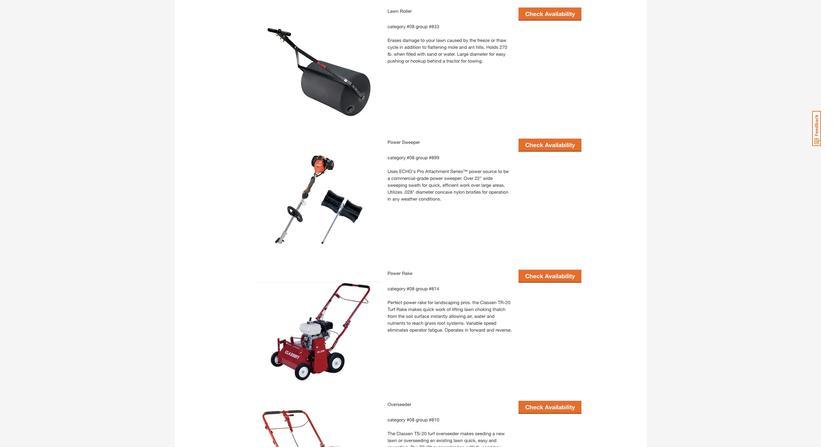 Task type: locate. For each thing, give the bounding box(es) containing it.
lawn
[[388, 8, 399, 14]]

work down over
[[460, 182, 470, 188]]

group left '#899'
[[416, 155, 428, 160]]

0 vertical spatial work
[[460, 182, 470, 188]]

1 vertical spatial quick,
[[465, 438, 477, 443]]

quick, inside uses echo's pro attachment series™ power source to be a commercial-grade power sweeper. over 22" wide sweeping swath for quick, efficient work over large areas. utilizes .028" diameter concave nylon bristles for operation in any weather conditions.
[[429, 182, 441, 188]]

the inside erases damage to your lawn caused by the freeze or thaw cycle in addition to flattening mole and ant hills. holds 270 lb. when filled with sand or water.  large diameter for easy pushing or hookup behind a tractor for towing.
[[470, 37, 476, 43]]

1 check availability from the top
[[525, 10, 575, 17]]

or up holds
[[491, 37, 495, 43]]

power up category #08 group #814 on the bottom
[[388, 271, 401, 276]]

1 vertical spatial lb.
[[476, 445, 481, 447]]

lawn roller image
[[257, 8, 381, 132]]

0 horizontal spatial in
[[388, 196, 391, 202]]

tr-
[[498, 300, 506, 305]]

or down 'filled'
[[405, 58, 410, 64]]

a inside erases damage to your lawn caused by the freeze or thaw cycle in addition to flattening mole and ant hills. holds 270 lb. when filled with sand or water.  large diameter for easy pushing or hookup behind a tractor for towing.
[[443, 58, 445, 64]]

makes up has
[[460, 431, 474, 437]]

power left sweeper
[[388, 139, 401, 145]]

1 vertical spatial work
[[436, 307, 446, 312]]

1 horizontal spatial the
[[411, 445, 418, 447]]

overseeder down existing
[[433, 445, 456, 447]]

4 check availability from the top
[[525, 404, 575, 411]]

addition
[[405, 44, 421, 50]]

2 vertical spatial in
[[465, 327, 469, 333]]

seeding
[[475, 431, 491, 437]]

the down overseeding at the bottom of page
[[411, 445, 418, 447]]

diameter up the 'conditions.'
[[416, 189, 434, 195]]

category #08 group #899
[[388, 155, 439, 160]]

lawn up air,
[[465, 307, 474, 312]]

pushing
[[388, 58, 404, 64]]

from
[[388, 314, 397, 319]]

1 horizontal spatial lb.
[[476, 445, 481, 447]]

series™
[[451, 169, 468, 174]]

power up 22"
[[469, 169, 482, 174]]

easy inside the classen ts-20 turf overseeder makes seeding a new lawn or overseeding an existing lawn quick, easy and rewarding. the ts-20 overseeder has a 20 lb. seed b
[[478, 438, 488, 443]]

0 horizontal spatial quick,
[[429, 182, 441, 188]]

overseeder link
[[388, 402, 411, 407]]

operation
[[489, 189, 509, 195]]

2 vertical spatial power
[[404, 300, 417, 305]]

power left rake on the bottom
[[404, 300, 417, 305]]

1 vertical spatial power
[[388, 271, 401, 276]]

1 group from the top
[[416, 24, 428, 29]]

or
[[491, 37, 495, 43], [438, 51, 443, 57], [405, 58, 410, 64], [399, 438, 403, 443]]

1 horizontal spatial quick,
[[465, 438, 477, 443]]

lawn roller link
[[388, 8, 412, 14]]

nutrients
[[388, 320, 406, 326]]

0 vertical spatial power
[[469, 169, 482, 174]]

a
[[443, 58, 445, 64], [388, 176, 390, 181], [493, 431, 495, 437], [466, 445, 468, 447]]

1 vertical spatial diameter
[[416, 189, 434, 195]]

allowing
[[449, 314, 466, 319]]

classen up overseeding at the bottom of page
[[397, 431, 413, 437]]

0 vertical spatial power
[[388, 139, 401, 145]]

2 availability from the top
[[545, 141, 575, 148]]

.028"
[[404, 189, 415, 195]]

grass
[[425, 320, 436, 326]]

0 vertical spatial diameter
[[470, 51, 488, 57]]

concave
[[435, 189, 453, 195]]

and down speed
[[487, 327, 495, 333]]

the up rewarding.
[[388, 431, 395, 437]]

0 vertical spatial classen
[[480, 300, 497, 305]]

1 availability from the top
[[545, 10, 575, 17]]

1 horizontal spatial in
[[400, 44, 403, 50]]

2 power from the top
[[388, 271, 401, 276]]

forward
[[470, 327, 486, 333]]

1 horizontal spatial makes
[[460, 431, 474, 437]]

classen up choking
[[480, 300, 497, 305]]

1 vertical spatial rake
[[397, 307, 407, 312]]

check availability link
[[519, 8, 582, 20], [519, 139, 582, 151], [519, 270, 582, 282], [519, 401, 582, 413]]

0 horizontal spatial work
[[436, 307, 446, 312]]

overseeder image
[[257, 401, 381, 447]]

group for #833
[[416, 24, 428, 29]]

1 check from the top
[[525, 10, 544, 17]]

perfect
[[388, 300, 402, 305]]

#08 up 'echo's' in the top of the page
[[407, 155, 415, 160]]

the right pros.
[[473, 300, 479, 305]]

#08 down overseeder link
[[407, 417, 415, 423]]

lawn
[[436, 37, 446, 43], [465, 307, 474, 312], [388, 438, 397, 443], [454, 438, 463, 443]]

1 vertical spatial classen
[[397, 431, 413, 437]]

check
[[525, 10, 544, 17], [525, 141, 544, 148], [525, 272, 544, 280], [525, 404, 544, 411]]

in up when
[[400, 44, 403, 50]]

utilizes
[[388, 189, 403, 195]]

0 horizontal spatial power
[[404, 300, 417, 305]]

existing
[[437, 438, 452, 443]]

availability for fourth check availability link from the bottom
[[545, 10, 575, 17]]

#08 for damage
[[407, 24, 415, 29]]

4 category from the top
[[388, 417, 406, 423]]

20 inside perfect power rake for landscaping pros. the classen tr-20 turf rake makes quick work of lifting lawn choking thatch from the soil surface instantly allowing air, water and nutrients to reach grass root systems.  variable speed eliminates operator fatigue. operates in forward and reverse.
[[506, 300, 511, 305]]

areas.
[[493, 182, 505, 188]]

0 vertical spatial easy
[[496, 51, 506, 57]]

0 horizontal spatial classen
[[397, 431, 413, 437]]

1 vertical spatial overseeder
[[433, 445, 456, 447]]

1 power from the top
[[388, 139, 401, 145]]

a right has
[[466, 445, 468, 447]]

diameter inside erases damage to your lawn caused by the freeze or thaw cycle in addition to flattening mole and ant hills. holds 270 lb. when filled with sand or water.  large diameter for easy pushing or hookup behind a tractor for towing.
[[470, 51, 488, 57]]

new
[[496, 431, 505, 437]]

instantly
[[431, 314, 448, 319]]

reach
[[412, 320, 424, 326]]

lb. left seed in the right of the page
[[476, 445, 481, 447]]

lb. down cycle
[[388, 51, 393, 57]]

easy down seeding
[[478, 438, 488, 443]]

classen inside the classen ts-20 turf overseeder makes seeding a new lawn or overseeding an existing lawn quick, easy and rewarding. the ts-20 overseeder has a 20 lb. seed b
[[397, 431, 413, 437]]

2 horizontal spatial power
[[469, 169, 482, 174]]

the right by
[[470, 37, 476, 43]]

20 up the thatch
[[506, 300, 511, 305]]

1 vertical spatial the
[[473, 300, 479, 305]]

easy
[[496, 51, 506, 57], [478, 438, 488, 443]]

quick, up concave at the top of the page
[[429, 182, 441, 188]]

quick, inside the classen ts-20 turf overseeder makes seeding a new lawn or overseeding an existing lawn quick, easy and rewarding. the ts-20 overseeder has a 20 lb. seed b
[[465, 438, 477, 443]]

ts- down overseeding at the bottom of page
[[419, 445, 427, 447]]

to left your
[[421, 37, 425, 43]]

in left any
[[388, 196, 391, 202]]

check availability for third check availability link from the bottom
[[525, 141, 575, 148]]

#08 up damage
[[407, 24, 415, 29]]

0 vertical spatial quick,
[[429, 182, 441, 188]]

work
[[460, 182, 470, 188], [436, 307, 446, 312]]

overseeder up existing
[[436, 431, 459, 437]]

easy down 270
[[496, 51, 506, 57]]

4 availability from the top
[[545, 404, 575, 411]]

3 check availability from the top
[[525, 272, 575, 280]]

category up uses
[[388, 155, 406, 160]]

2 check availability from the top
[[525, 141, 575, 148]]

work up instantly
[[436, 307, 446, 312]]

0 horizontal spatial easy
[[478, 438, 488, 443]]

3 group from the top
[[416, 286, 428, 292]]

4 group from the top
[[416, 417, 428, 423]]

to down soil at the bottom of the page
[[407, 320, 411, 326]]

classen inside perfect power rake for landscaping pros. the classen tr-20 turf rake makes quick work of lifting lawn choking thatch from the soil surface instantly allowing air, water and nutrients to reach grass root systems.  variable speed eliminates operator fatigue. operates in forward and reverse.
[[480, 300, 497, 305]]

attachment
[[426, 169, 449, 174]]

quick, up has
[[465, 438, 477, 443]]

work inside uses echo's pro attachment series™ power source to be a commercial-grade power sweeper. over 22" wide sweeping swath for quick, efficient work over large areas. utilizes .028" diameter concave nylon bristles for operation in any weather conditions.
[[460, 182, 470, 188]]

power rake image
[[257, 270, 381, 395]]

2 group from the top
[[416, 155, 428, 160]]

sweeper.
[[444, 176, 463, 181]]

1 horizontal spatial work
[[460, 182, 470, 188]]

1 vertical spatial in
[[388, 196, 391, 202]]

3 check availability link from the top
[[519, 270, 582, 282]]

check availability for fourth check availability link from the bottom
[[525, 10, 575, 17]]

classen
[[480, 300, 497, 305], [397, 431, 413, 437]]

diameter down hills.
[[470, 51, 488, 57]]

ts-
[[414, 431, 422, 437], [419, 445, 427, 447]]

group left #810
[[416, 417, 428, 423]]

the
[[470, 37, 476, 43], [473, 300, 479, 305], [398, 314, 405, 319]]

in down variable
[[465, 327, 469, 333]]

#08
[[407, 24, 415, 29], [407, 155, 415, 160], [407, 286, 415, 292], [407, 417, 415, 423]]

and up large
[[459, 44, 467, 50]]

0 horizontal spatial makes
[[408, 307, 422, 312]]

and
[[459, 44, 467, 50], [487, 314, 495, 319], [487, 327, 495, 333], [489, 438, 497, 443]]

2 #08 from the top
[[407, 155, 415, 160]]

0 vertical spatial ts-
[[414, 431, 422, 437]]

hills.
[[476, 44, 485, 50]]

0 vertical spatial makes
[[408, 307, 422, 312]]

and up speed
[[487, 314, 495, 319]]

1 vertical spatial the
[[411, 445, 418, 447]]

2 check from the top
[[525, 141, 544, 148]]

rake down perfect
[[397, 307, 407, 312]]

1 vertical spatial easy
[[478, 438, 488, 443]]

3 availability from the top
[[545, 272, 575, 280]]

rake up category #08 group #814 on the bottom
[[402, 271, 413, 276]]

to inside uses echo's pro attachment series™ power source to be a commercial-grade power sweeper. over 22" wide sweeping swath for quick, efficient work over large areas. utilizes .028" diameter concave nylon bristles for operation in any weather conditions.
[[498, 169, 502, 174]]

0 horizontal spatial lb.
[[388, 51, 393, 57]]

flattening
[[428, 44, 447, 50]]

#08 down power rake link
[[407, 286, 415, 292]]

0 horizontal spatial diameter
[[416, 189, 434, 195]]

ts- up overseeding at the bottom of page
[[414, 431, 422, 437]]

rake inside perfect power rake for landscaping pros. the classen tr-20 turf rake makes quick work of lifting lawn choking thatch from the soil surface instantly allowing air, water and nutrients to reach grass root systems.  variable speed eliminates operator fatigue. operates in forward and reverse.
[[397, 307, 407, 312]]

4 #08 from the top
[[407, 417, 415, 423]]

1 horizontal spatial power
[[430, 176, 443, 181]]

category up perfect
[[388, 286, 406, 292]]

diameter
[[470, 51, 488, 57], [416, 189, 434, 195]]

to left be
[[498, 169, 502, 174]]

check for 2nd check availability link from the bottom
[[525, 272, 544, 280]]

20 left turf
[[422, 431, 427, 437]]

20 right has
[[470, 445, 475, 447]]

turf
[[428, 431, 435, 437]]

#08 for power
[[407, 286, 415, 292]]

and up seed in the right of the page
[[489, 438, 497, 443]]

group left #814
[[416, 286, 428, 292]]

for
[[489, 51, 495, 57], [461, 58, 467, 64], [422, 182, 428, 188], [482, 189, 488, 195], [428, 300, 434, 305]]

makes up soil at the bottom of the page
[[408, 307, 422, 312]]

check availability for 4th check availability link
[[525, 404, 575, 411]]

lawn up flattening on the right of the page
[[436, 37, 446, 43]]

power
[[469, 169, 482, 174], [430, 176, 443, 181], [404, 300, 417, 305]]

or up rewarding.
[[399, 438, 403, 443]]

2 category from the top
[[388, 155, 406, 160]]

any
[[393, 196, 400, 202]]

category
[[388, 24, 406, 29], [388, 155, 406, 160], [388, 286, 406, 292], [388, 417, 406, 423]]

makes
[[408, 307, 422, 312], [460, 431, 474, 437]]

damage
[[403, 37, 420, 43]]

and inside the classen ts-20 turf overseeder makes seeding a new lawn or overseeding an existing lawn quick, easy and rewarding. the ts-20 overseeder has a 20 lb. seed b
[[489, 438, 497, 443]]

work inside perfect power rake for landscaping pros. the classen tr-20 turf rake makes quick work of lifting lawn choking thatch from the soil surface instantly allowing air, water and nutrients to reach grass root systems.  variable speed eliminates operator fatigue. operates in forward and reverse.
[[436, 307, 446, 312]]

surface
[[414, 314, 430, 319]]

3 category from the top
[[388, 286, 406, 292]]

power
[[388, 139, 401, 145], [388, 271, 401, 276]]

0 vertical spatial the
[[470, 37, 476, 43]]

the left soil at the bottom of the page
[[398, 314, 405, 319]]

fatigue.
[[428, 327, 444, 333]]

4 check from the top
[[525, 404, 544, 411]]

a down water. at right top
[[443, 58, 445, 64]]

over
[[464, 176, 474, 181]]

0 vertical spatial in
[[400, 44, 403, 50]]

1 horizontal spatial classen
[[480, 300, 497, 305]]

group
[[416, 24, 428, 29], [416, 155, 428, 160], [416, 286, 428, 292], [416, 417, 428, 423]]

availability for third check availability link from the bottom
[[545, 141, 575, 148]]

power down attachment
[[430, 176, 443, 181]]

thatch
[[493, 307, 506, 312]]

to
[[421, 37, 425, 43], [422, 44, 427, 50], [498, 169, 502, 174], [407, 320, 411, 326]]

be
[[504, 169, 509, 174]]

0 horizontal spatial the
[[388, 431, 395, 437]]

echo's
[[399, 169, 416, 174]]

category up erases
[[388, 24, 406, 29]]

1 vertical spatial makes
[[460, 431, 474, 437]]

category for category #08 group #810
[[388, 417, 406, 423]]

1 horizontal spatial easy
[[496, 51, 506, 57]]

3 #08 from the top
[[407, 286, 415, 292]]

quick,
[[429, 182, 441, 188], [465, 438, 477, 443]]

in inside erases damage to your lawn caused by the freeze or thaw cycle in addition to flattening mole and ant hills. holds 270 lb. when filled with sand or water.  large diameter for easy pushing or hookup behind a tractor for towing.
[[400, 44, 403, 50]]

0 vertical spatial lb.
[[388, 51, 393, 57]]

1 category from the top
[[388, 24, 406, 29]]

1 #08 from the top
[[407, 24, 415, 29]]

in inside uses echo's pro attachment series™ power source to be a commercial-grade power sweeper. over 22" wide sweeping swath for quick, efficient work over large areas. utilizes .028" diameter concave nylon bristles for operation in any weather conditions.
[[388, 196, 391, 202]]

landscaping
[[435, 300, 460, 305]]

3 check from the top
[[525, 272, 544, 280]]

1 horizontal spatial diameter
[[470, 51, 488, 57]]

a down uses
[[388, 176, 390, 181]]

category down overseeder
[[388, 417, 406, 423]]

overseeder
[[436, 431, 459, 437], [433, 445, 456, 447]]

2 horizontal spatial in
[[465, 327, 469, 333]]

group left #833
[[416, 24, 428, 29]]



Task type: vqa. For each thing, say whether or not it's contained in the screenshot.
the systems. on the right bottom
yes



Task type: describe. For each thing, give the bounding box(es) containing it.
#899
[[429, 155, 439, 160]]

0 vertical spatial overseeder
[[436, 431, 459, 437]]

or inside the classen ts-20 turf overseeder makes seeding a new lawn or overseeding an existing lawn quick, easy and rewarding. the ts-20 overseeder has a 20 lb. seed b
[[399, 438, 403, 443]]

air,
[[467, 314, 473, 319]]

pros.
[[461, 300, 471, 305]]

lawn up has
[[454, 438, 463, 443]]

root
[[437, 320, 446, 326]]

power sweeper image
[[257, 139, 381, 263]]

rewarding.
[[388, 445, 409, 447]]

large
[[457, 51, 469, 57]]

power sweeper
[[388, 139, 420, 145]]

grade
[[417, 176, 429, 181]]

conditions.
[[419, 196, 442, 202]]

2 vertical spatial the
[[398, 314, 405, 319]]

category #08 group #814
[[388, 286, 439, 292]]

check for third check availability link from the bottom
[[525, 141, 544, 148]]

to up with
[[422, 44, 427, 50]]

1 vertical spatial ts-
[[419, 445, 427, 447]]

power for power rake
[[388, 271, 401, 276]]

lb. inside erases damage to your lawn caused by the freeze or thaw cycle in addition to flattening mole and ant hills. holds 270 lb. when filled with sand or water.  large diameter for easy pushing or hookup behind a tractor for towing.
[[388, 51, 393, 57]]

seed
[[482, 445, 492, 447]]

diameter inside uses echo's pro attachment series™ power source to be a commercial-grade power sweeper. over 22" wide sweeping swath for quick, efficient work over large areas. utilizes .028" diameter concave nylon bristles for operation in any weather conditions.
[[416, 189, 434, 195]]

availability for 4th check availability link
[[545, 404, 575, 411]]

over
[[471, 182, 480, 188]]

caused
[[447, 37, 462, 43]]

perfect power rake for landscaping pros. the classen tr-20 turf rake makes quick work of lifting lawn choking thatch from the soil surface instantly allowing air, water and nutrients to reach grass root systems.  variable speed eliminates operator fatigue. operates in forward and reverse.
[[388, 300, 512, 333]]

22"
[[475, 176, 482, 181]]

large
[[482, 182, 492, 188]]

availability for 2nd check availability link from the bottom
[[545, 272, 575, 280]]

lawn inside perfect power rake for landscaping pros. the classen tr-20 turf rake makes quick work of lifting lawn choking thatch from the soil surface instantly allowing air, water and nutrients to reach grass root systems.  variable speed eliminates operator fatigue. operates in forward and reverse.
[[465, 307, 474, 312]]

#810
[[429, 417, 439, 423]]

systems.
[[447, 320, 465, 326]]

easy inside erases damage to your lawn caused by the freeze or thaw cycle in addition to flattening mole and ant hills. holds 270 lb. when filled with sand or water.  large diameter for easy pushing or hookup behind a tractor for towing.
[[496, 51, 506, 57]]

category for category #08 group #899
[[388, 155, 406, 160]]

#08 for classen
[[407, 417, 415, 423]]

erases
[[388, 37, 402, 43]]

thaw
[[497, 37, 507, 43]]

behind
[[428, 58, 442, 64]]

category for category #08 group #833
[[388, 24, 406, 29]]

of
[[447, 307, 451, 312]]

#833
[[429, 24, 439, 29]]

lawn up rewarding.
[[388, 438, 397, 443]]

for inside perfect power rake for landscaping pros. the classen tr-20 turf rake makes quick work of lifting lawn choking thatch from the soil surface instantly allowing air, water and nutrients to reach grass root systems.  variable speed eliminates operator fatigue. operates in forward and reverse.
[[428, 300, 434, 305]]

2 check availability link from the top
[[519, 139, 582, 151]]

check for 4th check availability link
[[525, 404, 544, 411]]

the classen ts-20 turf overseeder makes seeding a new lawn or overseeding an existing lawn quick, easy and rewarding. the ts-20 overseeder has a 20 lb. seed b
[[388, 431, 511, 447]]

uses
[[388, 169, 398, 174]]

pro
[[417, 169, 424, 174]]

swath
[[409, 182, 421, 188]]

sweeper
[[402, 139, 420, 145]]

feedback link image
[[813, 111, 821, 146]]

lawn roller
[[388, 8, 412, 14]]

ant
[[468, 44, 475, 50]]

weather
[[401, 196, 418, 202]]

speed
[[484, 320, 497, 326]]

a left new at right bottom
[[493, 431, 495, 437]]

reverse.
[[496, 327, 512, 333]]

power inside perfect power rake for landscaping pros. the classen tr-20 turf rake makes quick work of lifting lawn choking thatch from the soil surface instantly allowing air, water and nutrients to reach grass root systems.  variable speed eliminates operator fatigue. operates in forward and reverse.
[[404, 300, 417, 305]]

to inside perfect power rake for landscaping pros. the classen tr-20 turf rake makes quick work of lifting lawn choking thatch from the soil surface instantly allowing air, water and nutrients to reach grass root systems.  variable speed eliminates operator fatigue. operates in forward and reverse.
[[407, 320, 411, 326]]

group for #814
[[416, 286, 428, 292]]

your
[[426, 37, 435, 43]]

20 down an
[[427, 445, 432, 447]]

efficient
[[443, 182, 459, 188]]

variable
[[466, 320, 483, 326]]

category for category #08 group #814
[[388, 286, 406, 292]]

when
[[394, 51, 405, 57]]

270
[[500, 44, 508, 50]]

group for #810
[[416, 417, 428, 423]]

operator
[[410, 327, 427, 333]]

overseeding
[[404, 438, 429, 443]]

check availability for 2nd check availability link from the bottom
[[525, 272, 575, 280]]

by
[[464, 37, 469, 43]]

4 check availability link from the top
[[519, 401, 582, 413]]

nylon
[[454, 189, 465, 195]]

a inside uses echo's pro attachment series™ power source to be a commercial-grade power sweeper. over 22" wide sweeping swath for quick, efficient work over large areas. utilizes .028" diameter concave nylon bristles for operation in any weather conditions.
[[388, 176, 390, 181]]

soil
[[406, 314, 413, 319]]

check for fourth check availability link from the bottom
[[525, 10, 544, 17]]

roller
[[400, 8, 412, 14]]

overseeder
[[388, 402, 411, 407]]

sand
[[427, 51, 437, 57]]

wide
[[483, 176, 493, 181]]

lb. inside the classen ts-20 turf overseeder makes seeding a new lawn or overseeding an existing lawn quick, easy and rewarding. the ts-20 overseeder has a 20 lb. seed b
[[476, 445, 481, 447]]

category #08 group #810
[[388, 417, 439, 423]]

power rake link
[[388, 271, 413, 276]]

hookup
[[411, 58, 426, 64]]

water.
[[444, 51, 456, 57]]

category #08 group #833
[[388, 24, 439, 29]]

erases damage to your lawn caused by the freeze or thaw cycle in addition to flattening mole and ant hills. holds 270 lb. when filled with sand or water.  large diameter for easy pushing or hookup behind a tractor for towing.
[[388, 37, 508, 64]]

power for power sweeper
[[388, 139, 401, 145]]

group for #899
[[416, 155, 428, 160]]

makes inside perfect power rake for landscaping pros. the classen tr-20 turf rake makes quick work of lifting lawn choking thatch from the soil surface instantly allowing air, water and nutrients to reach grass root systems.  variable speed eliminates operator fatigue. operates in forward and reverse.
[[408, 307, 422, 312]]

cycle
[[388, 44, 398, 50]]

in inside perfect power rake for landscaping pros. the classen tr-20 turf rake makes quick work of lifting lawn choking thatch from the soil surface instantly allowing air, water and nutrients to reach grass root systems.  variable speed eliminates operator fatigue. operates in forward and reverse.
[[465, 327, 469, 333]]

1 check availability link from the top
[[519, 8, 582, 20]]

0 vertical spatial the
[[388, 431, 395, 437]]

lifting
[[452, 307, 463, 312]]

eliminates
[[388, 327, 408, 333]]

turf
[[388, 307, 395, 312]]

#814
[[429, 286, 439, 292]]

power rake
[[388, 271, 413, 276]]

uses echo's pro attachment series™ power source to be a commercial-grade power sweeper. over 22" wide sweeping swath for quick, efficient work over large areas. utilizes .028" diameter concave nylon bristles for operation in any weather conditions.
[[388, 169, 509, 202]]

commercial-
[[392, 176, 417, 181]]

towing.
[[468, 58, 483, 64]]

water
[[474, 314, 486, 319]]

or down flattening on the right of the page
[[438, 51, 443, 57]]

makes inside the classen ts-20 turf overseeder makes seeding a new lawn or overseeding an existing lawn quick, easy and rewarding. the ts-20 overseeder has a 20 lb. seed b
[[460, 431, 474, 437]]

operates
[[445, 327, 464, 333]]

source
[[483, 169, 497, 174]]

tractor
[[447, 58, 460, 64]]

choking
[[475, 307, 492, 312]]

rake
[[418, 300, 427, 305]]

bristles
[[466, 189, 481, 195]]

0 vertical spatial rake
[[402, 271, 413, 276]]

lawn inside erases damage to your lawn caused by the freeze or thaw cycle in addition to flattening mole and ant hills. holds 270 lb. when filled with sand or water.  large diameter for easy pushing or hookup behind a tractor for towing.
[[436, 37, 446, 43]]

sweeping
[[388, 182, 407, 188]]

holds
[[487, 44, 499, 50]]

with
[[417, 51, 426, 57]]

#08 for echo's
[[407, 155, 415, 160]]

and inside erases damage to your lawn caused by the freeze or thaw cycle in addition to flattening mole and ant hills. holds 270 lb. when filled with sand or water.  large diameter for easy pushing or hookup behind a tractor for towing.
[[459, 44, 467, 50]]

quick
[[423, 307, 434, 312]]

1 vertical spatial power
[[430, 176, 443, 181]]

filled
[[406, 51, 416, 57]]



